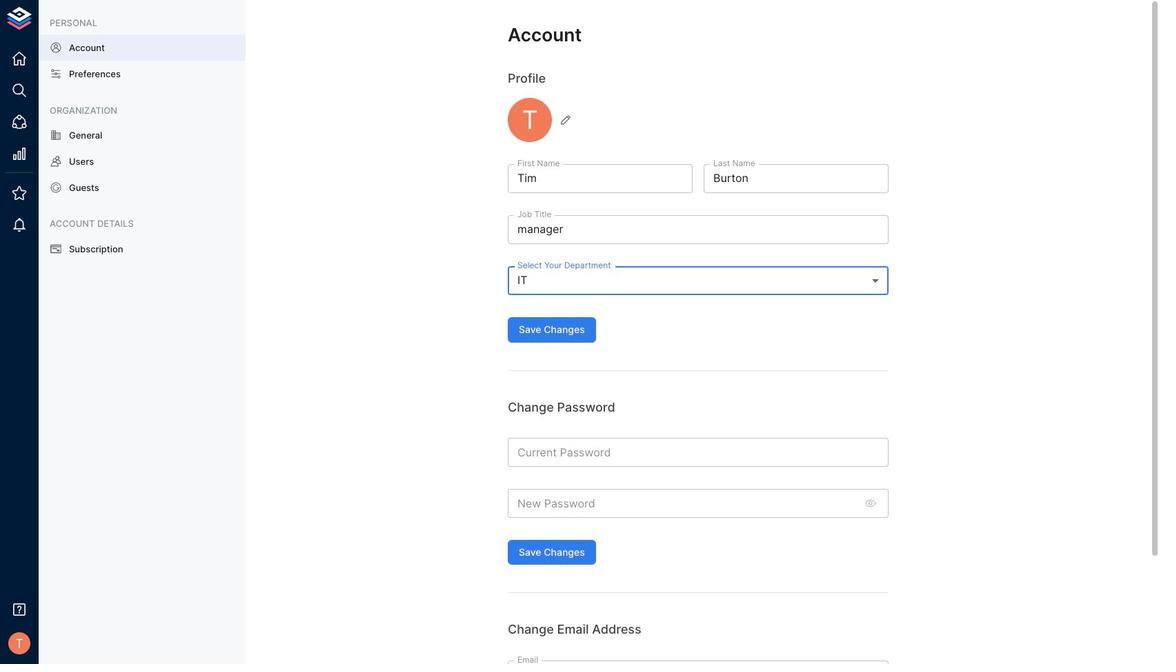 Task type: describe. For each thing, give the bounding box(es) containing it.
CEO text field
[[508, 215, 889, 244]]

you@example.com text field
[[508, 661, 889, 665]]

1 password password field from the top
[[508, 438, 889, 467]]



Task type: vqa. For each thing, say whether or not it's contained in the screenshot.
bottommost B
no



Task type: locate. For each thing, give the bounding box(es) containing it.
2 password password field from the top
[[508, 489, 857, 518]]

  field
[[508, 266, 889, 295]]

Password password field
[[508, 438, 889, 467], [508, 489, 857, 518]]

Doe text field
[[704, 164, 889, 193]]

1 vertical spatial password password field
[[508, 489, 857, 518]]

John text field
[[508, 164, 693, 193]]

0 vertical spatial password password field
[[508, 438, 889, 467]]



